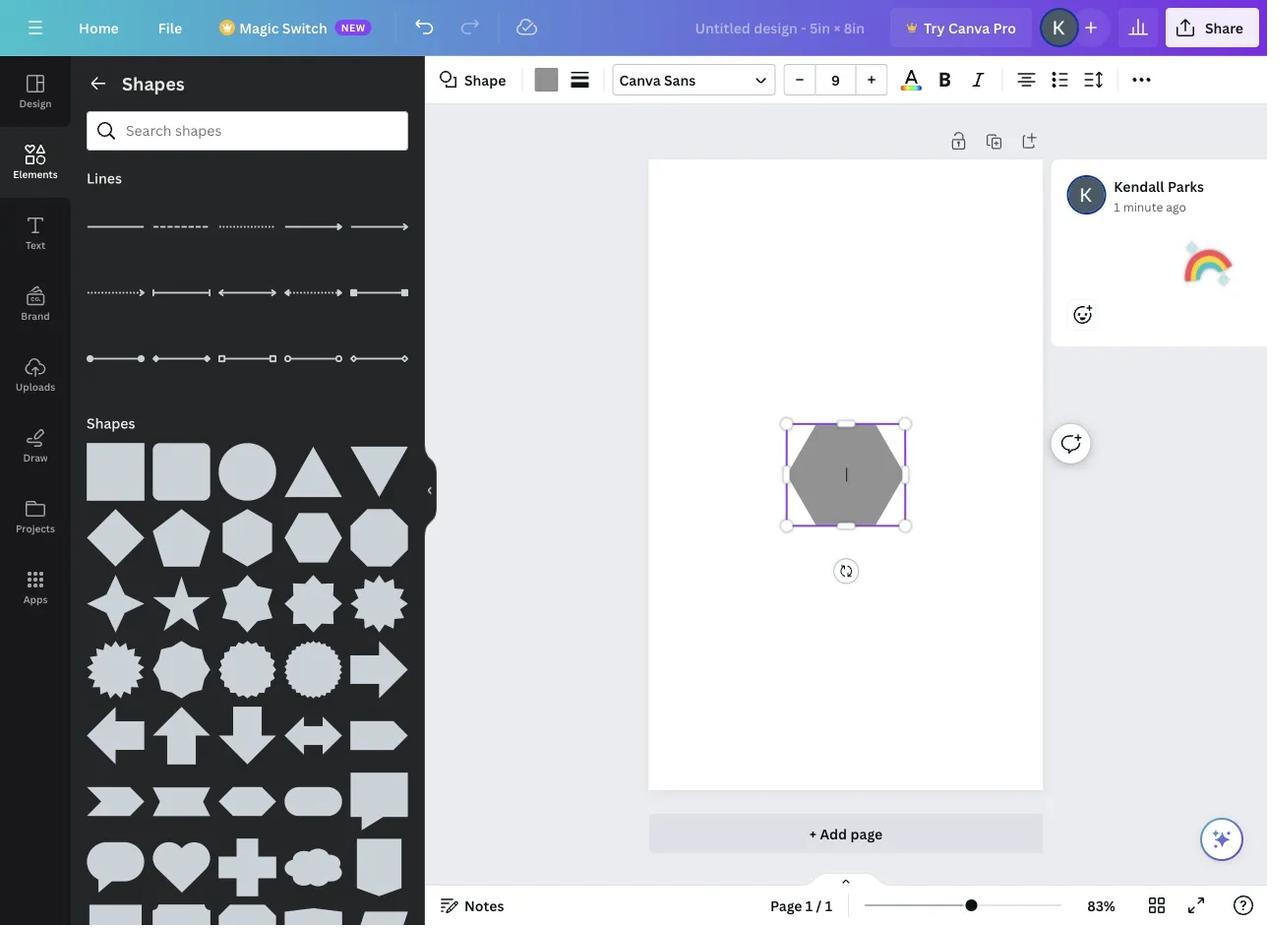 Task type: describe. For each thing, give the bounding box(es) containing it.
color range image
[[901, 86, 923, 91]]

cloud image
[[284, 839, 343, 897]]

arrow block concave image
[[153, 773, 211, 831]]

banner 2 image
[[350, 839, 409, 897]]

design button
[[0, 56, 71, 127]]

canva sans button
[[613, 64, 776, 95]]

hide image
[[424, 443, 437, 538]]

diamond image
[[87, 509, 145, 567]]

kendall parks 1 minute ago
[[1115, 177, 1205, 215]]

try
[[924, 18, 946, 37]]

draw button
[[0, 410, 71, 481]]

uploads
[[16, 380, 55, 393]]

projects
[[16, 522, 55, 535]]

magic switch
[[239, 18, 327, 37]]

draw
[[23, 451, 48, 464]]

add
[[820, 824, 848, 843]]

pill image
[[284, 773, 343, 831]]

home
[[79, 18, 119, 37]]

arrow right image
[[350, 641, 409, 699]]

pro
[[994, 18, 1017, 37]]

banner 4 image
[[153, 905, 211, 925]]

octagon image
[[350, 509, 409, 567]]

8-pointed star inflated image
[[153, 641, 211, 699]]

canva inside 'dropdown button'
[[620, 70, 661, 89]]

triangle up image
[[284, 443, 343, 501]]

Search shapes search field
[[126, 112, 369, 150]]

magic
[[239, 18, 279, 37]]

rounded square image
[[153, 443, 211, 501]]

apps
[[23, 593, 48, 606]]

page
[[771, 896, 803, 915]]

0 vertical spatial shapes
[[122, 71, 185, 95]]

arrow block right image
[[350, 707, 409, 765]]

arrow block 2 right image
[[87, 773, 145, 831]]

text button
[[0, 198, 71, 269]]

square speech bubble image
[[350, 773, 409, 831]]

elements button
[[0, 127, 71, 198]]

show pages image
[[799, 872, 894, 888]]

+ add page button
[[649, 814, 1044, 853]]

lines
[[87, 169, 122, 188]]

main menu bar
[[0, 0, 1268, 56]]

apps button
[[0, 552, 71, 623]]

hexagon vertical image
[[219, 509, 277, 567]]

arrow left image
[[87, 707, 145, 765]]

star burst 2 image
[[87, 641, 145, 699]]

canva assistant image
[[1211, 828, 1234, 851]]

arrow horizontal image
[[284, 707, 343, 765]]

expressing gratitude image
[[1185, 240, 1233, 287]]

switch
[[282, 18, 327, 37]]

notes
[[465, 896, 504, 915]]

sans
[[664, 70, 696, 89]]

uploads button
[[0, 340, 71, 410]]

kendall parks list
[[1052, 159, 1268, 409]]

page
[[851, 824, 883, 843]]

star burst 4 image
[[284, 641, 343, 699]]

+ add page
[[810, 824, 883, 843]]

side panel tab list
[[0, 56, 71, 623]]



Task type: locate. For each thing, give the bounding box(es) containing it.
add this line to the canvas image
[[87, 198, 145, 256], [153, 198, 211, 256], [219, 198, 277, 256], [284, 198, 343, 256], [350, 198, 409, 256], [87, 264, 145, 322], [153, 264, 211, 322], [219, 264, 277, 322], [284, 264, 343, 322], [350, 264, 409, 322], [87, 330, 145, 388], [153, 330, 211, 388], [219, 330, 277, 388], [284, 330, 343, 388], [350, 330, 409, 388]]

4-pointed star image
[[87, 575, 145, 633]]

canva inside button
[[949, 18, 990, 37]]

star burst 1 image
[[350, 575, 409, 633]]

parks
[[1168, 177, 1205, 195]]

home link
[[63, 8, 135, 47]]

minute
[[1124, 198, 1164, 215]]

ago
[[1167, 198, 1187, 215]]

round speech bubble image
[[87, 839, 145, 897]]

share button
[[1166, 8, 1260, 47]]

white circle shape image
[[219, 443, 277, 501]]

elements
[[13, 167, 58, 181]]

canva right try
[[949, 18, 990, 37]]

banner 7 image
[[284, 905, 343, 925]]

1 left /
[[806, 896, 813, 915]]

canva
[[949, 18, 990, 37], [620, 70, 661, 89]]

5-pointed star image
[[153, 575, 211, 633]]

group
[[784, 64, 888, 95], [87, 431, 145, 501], [153, 431, 211, 501], [219, 431, 277, 501], [284, 431, 343, 501], [350, 431, 409, 501], [87, 497, 145, 567], [153, 497, 211, 567], [219, 497, 277, 567], [284, 497, 343, 567], [350, 497, 409, 567], [87, 563, 145, 633], [153, 563, 211, 633], [219, 563, 277, 633], [284, 563, 343, 633], [350, 563, 409, 633], [87, 629, 145, 699], [153, 629, 211, 699], [219, 629, 277, 699], [284, 629, 343, 699], [350, 629, 409, 699], [87, 695, 145, 765], [153, 695, 211, 765], [219, 695, 277, 765], [284, 695, 343, 765], [350, 695, 409, 765], [87, 761, 145, 831], [153, 761, 211, 831], [219, 761, 277, 831], [284, 761, 343, 831], [350, 761, 409, 831], [87, 827, 145, 897], [153, 827, 211, 897], [219, 827, 277, 897], [284, 827, 343, 897], [350, 827, 409, 897], [87, 893, 145, 925], [153, 893, 211, 925], [219, 893, 277, 925], [284, 893, 343, 925], [350, 893, 409, 925]]

try canva pro button
[[891, 8, 1032, 47]]

1 vertical spatial canva
[[620, 70, 661, 89]]

arrow up image
[[153, 707, 211, 765]]

0 horizontal spatial 1
[[806, 896, 813, 915]]

cross image
[[219, 839, 277, 897]]

pentagon image
[[153, 509, 211, 567]]

banner 5 image
[[219, 905, 277, 925]]

star burst 3 image
[[219, 641, 277, 699]]

shapes
[[122, 71, 185, 95], [87, 414, 135, 433]]

1 horizontal spatial canva
[[949, 18, 990, 37]]

shape button
[[433, 64, 514, 95]]

/
[[817, 896, 822, 915]]

triangle down image
[[350, 443, 409, 501]]

heart image
[[153, 839, 211, 897]]

1 inside kendall parks 1 minute ago
[[1115, 198, 1121, 215]]

1
[[1115, 198, 1121, 215], [806, 896, 813, 915], [826, 896, 833, 915]]

0 vertical spatial canva
[[949, 18, 990, 37]]

hexagon horizontal image
[[284, 509, 343, 567]]

8-pointed star image
[[284, 575, 343, 633]]

design
[[19, 96, 52, 110]]

shapes down file
[[122, 71, 185, 95]]

83%
[[1088, 896, 1116, 915]]

new
[[341, 21, 366, 34]]

square image
[[87, 443, 145, 501]]

shapes up the square image
[[87, 414, 135, 433]]

share
[[1206, 18, 1244, 37]]

file
[[158, 18, 182, 37]]

83% button
[[1070, 890, 1134, 921]]

brand
[[21, 309, 50, 322]]

brand button
[[0, 269, 71, 340]]

file button
[[143, 8, 198, 47]]

banner 3 image
[[87, 905, 145, 925]]

canva left sans
[[620, 70, 661, 89]]

+
[[810, 824, 817, 843]]

arrow down image
[[219, 707, 277, 765]]

– – number field
[[822, 70, 850, 89]]

1 vertical spatial shapes
[[87, 414, 135, 433]]

notes button
[[433, 890, 512, 921]]

page 1 / 1
[[771, 896, 833, 915]]

1 left minute
[[1115, 198, 1121, 215]]

None text field
[[807, 468, 886, 482]]

Design title text field
[[680, 8, 883, 47]]

shape
[[465, 70, 506, 89]]

try canva pro
[[924, 18, 1017, 37]]

kendall
[[1115, 177, 1165, 195]]

0 horizontal spatial canva
[[620, 70, 661, 89]]

parallelogram right image
[[350, 905, 409, 925]]

arrow block convex image
[[219, 773, 277, 831]]

text
[[25, 238, 45, 252]]

1 right /
[[826, 896, 833, 915]]

6-pointed star image
[[219, 575, 277, 633]]

2 horizontal spatial 1
[[1115, 198, 1121, 215]]

#919191 image
[[535, 68, 559, 92], [535, 68, 559, 92]]

1 horizontal spatial 1
[[826, 896, 833, 915]]

canva sans
[[620, 70, 696, 89]]

projects button
[[0, 481, 71, 552]]



Task type: vqa. For each thing, say whether or not it's contained in the screenshot.
Font Combinations
no



